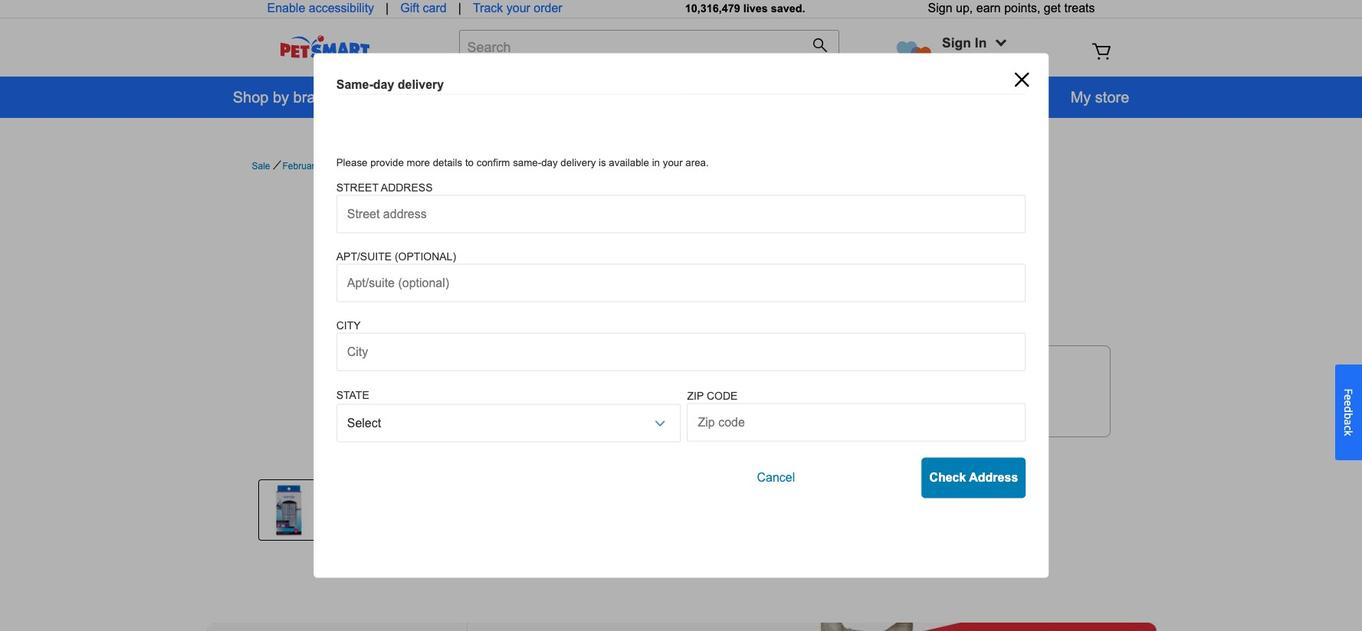 Task type: describe. For each thing, give the bounding box(es) containing it.
10,316,479
[[685, 2, 740, 15]]

ready in 2 hours or less in stock
[[556, 396, 667, 424]]

is
[[599, 157, 606, 168]]

zip code
[[687, 390, 738, 402]]

zip
[[687, 390, 704, 402]]

treats
[[942, 54, 972, 67]]

cartridges
[[796, 171, 899, 198]]

stock inside ready in 2 hours or less in stock
[[568, 410, 592, 424]]

a
[[1342, 420, 1356, 426]]

help link
[[958, 77, 1044, 118]]

1 horizontal spatial your
[[663, 157, 683, 168]]

35%
[[843, 391, 867, 408]]

ready
[[556, 396, 585, 410]]

in inside sign in treats & account
[[975, 35, 987, 51]]

order
[[534, 2, 562, 15]]

(optional)
[[395, 250, 456, 263]]

check
[[930, 471, 966, 484]]

2 e from the top
[[1342, 401, 1356, 407]]

$7.99
[[543, 249, 582, 268]]

1 horizontal spatial delivery
[[561, 157, 596, 168]]

fish sale link
[[332, 161, 370, 172]]

address for street address
[[381, 181, 433, 194]]

enable accessibility
[[267, 2, 374, 15]]

same-
[[513, 157, 541, 168]]

10,316,479  lives saved.
[[685, 2, 805, 15]]

get
[[592, 305, 612, 321]]

card
[[423, 2, 447, 15]]

filter
[[740, 171, 791, 198]]

details inside buy 1 get 1 50% off aquatic filtration media details
[[559, 321, 593, 335]]

shop by pet
[[387, 89, 468, 106]]

brand
[[293, 89, 333, 106]]

sign in treats & account
[[942, 35, 1024, 67]]

1 | from the left
[[386, 2, 389, 15]]

lives
[[743, 2, 768, 15]]

pharmacy
[[862, 89, 931, 106]]

5282569
[[576, 219, 619, 234]]

address
[[747, 451, 787, 466]]

in stock
[[986, 396, 1022, 410]]

street
[[336, 181, 379, 194]]

buy 1 get 1 50% off aquatic filtration media details
[[559, 305, 800, 335]]

1 vertical spatial day
[[541, 157, 558, 168]]

top
[[543, 171, 578, 198]]

0 horizontal spatial delivery
[[398, 78, 444, 91]]

1 horizontal spatial sale
[[352, 161, 370, 172]]

2 details link from the top
[[559, 321, 593, 335]]

in down ready at bottom left
[[556, 410, 565, 424]]

10,316,479  lives saved. link
[[685, 2, 805, 15]]

gift
[[400, 2, 420, 15]]

filtration
[[714, 305, 762, 321]]

points,
[[1005, 2, 1041, 15]]

f
[[1342, 389, 1356, 395]]

my store
[[1071, 89, 1130, 106]]

to
[[465, 157, 474, 168]]

c
[[1342, 426, 1356, 431]]

more
[[407, 157, 430, 168]]

pharmacy link
[[835, 77, 958, 118]]

code
[[707, 390, 738, 402]]

0 horizontal spatial sale
[[252, 161, 270, 172]]

search text field
[[459, 30, 840, 65]]

enable accessibility link
[[267, 0, 374, 18]]

petsmart image
[[252, 35, 398, 58]]

pet services
[[522, 89, 608, 106]]

1 horizontal spatial 1
[[615, 305, 620, 321]]

my store link
[[1044, 77, 1157, 118]]

check address
[[930, 471, 1018, 484]]

f e e d b a c k
[[1342, 389, 1356, 436]]

add address
[[725, 451, 787, 466]]

2 pet from the left
[[522, 89, 545, 106]]

enable
[[267, 2, 305, 15]]

#
[[569, 219, 576, 234]]

2
[[598, 396, 604, 410]]

shop for shop by brand
[[233, 89, 269, 106]]

sign
[[928, 2, 953, 15]]

gift card
[[400, 2, 447, 15]]

address for check address
[[969, 471, 1018, 484]]

f e e d b a c k button
[[1336, 365, 1362, 461]]

check address button
[[922, 458, 1026, 499]]

track
[[473, 2, 503, 15]]

in-
[[697, 171, 725, 198]]

loyalty icon image
[[897, 41, 932, 64]]

2 horizontal spatial sale
[[662, 89, 693, 106]]

item # 5282569
[[543, 219, 619, 234]]

featured link
[[720, 77, 835, 118]]

same-day delivery inside dialog
[[336, 78, 444, 91]]

up,
[[956, 2, 973, 15]]

fish
[[332, 161, 349, 172]]

by for pet
[[427, 89, 443, 106]]

please
[[336, 157, 368, 168]]

in inside dialog
[[652, 157, 660, 168]]

february
[[283, 161, 319, 172]]

item
[[543, 219, 566, 234]]

shop by pet link
[[360, 77, 495, 118]]

media
[[765, 305, 800, 321]]



Task type: locate. For each thing, give the bounding box(es) containing it.
earn
[[977, 2, 1001, 15]]

details
[[433, 157, 462, 168]]

sale right fish
[[352, 161, 370, 172]]

featured
[[747, 89, 808, 106]]

0 horizontal spatial by
[[273, 89, 289, 106]]

2 horizontal spatial 1
[[725, 171, 734, 198]]

1 horizontal spatial same-day delivery
[[700, 379, 805, 395]]

1 details link from the top
[[559, 291, 593, 306]]

same-day delivery up add address
[[700, 379, 805, 395]]

1 vertical spatial your
[[663, 157, 683, 168]]

details link
[[559, 291, 593, 306], [559, 321, 593, 335]]

| right card
[[458, 2, 461, 15]]

0 vertical spatial day
[[373, 78, 394, 91]]

track your order
[[473, 2, 562, 15]]

Apt/suite (optional) text field
[[336, 264, 1026, 303]]

1 vertical spatial &
[[896, 379, 904, 395]]

1 horizontal spatial pet
[[522, 89, 545, 106]]

1 vertical spatial same-
[[700, 379, 735, 395]]

sale left february link
[[252, 161, 270, 172]]

shop up "more" in the left top of the page
[[387, 89, 422, 106]]

k
[[1342, 431, 1356, 436]]

hours
[[607, 396, 634, 410]]

1 horizontal spatial shop
[[387, 89, 422, 106]]

1 horizontal spatial same-
[[700, 379, 735, 395]]

state
[[336, 389, 369, 402]]

store
[[1095, 89, 1130, 106]]

1 vertical spatial same-day delivery
[[700, 379, 805, 395]]

|
[[386, 2, 389, 15], [458, 2, 461, 15]]

2 shop from the left
[[387, 89, 422, 106]]

None search field
[[459, 30, 840, 81]]

in left 2
[[587, 396, 596, 410]]

services
[[550, 89, 608, 106]]

1 vertical spatial address
[[969, 471, 1018, 484]]

apt/suite
[[336, 250, 392, 263]]

area.
[[686, 157, 709, 168]]

0 horizontal spatial same-day delivery
[[336, 78, 444, 91]]

available
[[609, 157, 649, 168]]

0 horizontal spatial shop
[[233, 89, 269, 106]]

address down "more" in the left top of the page
[[381, 181, 433, 194]]

2 horizontal spatial delivery
[[760, 379, 805, 395]]

in up m
[[652, 157, 660, 168]]

1 horizontal spatial day
[[541, 157, 558, 168]]

2 horizontal spatial day
[[735, 379, 757, 395]]

1 horizontal spatial sale link
[[635, 77, 720, 118]]

less
[[649, 396, 667, 410]]

aquatic
[[669, 305, 711, 321]]

provide
[[370, 157, 404, 168]]

1 horizontal spatial |
[[458, 2, 461, 15]]

1 vertical spatial stock
[[568, 410, 592, 424]]

in up check address on the bottom of the page
[[986, 396, 995, 410]]

sale link down "search" text box
[[635, 77, 720, 118]]

your left order
[[507, 2, 530, 15]]

2 | from the left
[[458, 2, 461, 15]]

e up d
[[1342, 395, 1356, 401]]

add
[[725, 451, 744, 466]]

1 horizontal spatial address
[[969, 471, 1018, 484]]

not favorited image
[[495, 181, 519, 203]]

0 horizontal spatial pet
[[447, 89, 468, 106]]

0 horizontal spatial |
[[386, 2, 389, 15]]

pet
[[447, 89, 468, 106], [522, 89, 545, 106]]

street address
[[336, 181, 433, 194]]

0 vertical spatial same-day delivery
[[336, 78, 444, 91]]

address inside button
[[969, 471, 1018, 484]]

| left gift
[[386, 2, 389, 15]]

dialog containing same-day delivery
[[313, 53, 1049, 578]]

1 details from the top
[[559, 291, 593, 306]]

0 horizontal spatial stock
[[568, 410, 592, 424]]

same- inside dialog
[[336, 78, 373, 91]]

Zip code text field
[[687, 404, 1026, 442]]

1 left get
[[584, 305, 589, 321]]

0 horizontal spatial day
[[373, 78, 394, 91]]

1 shop from the left
[[233, 89, 269, 106]]

fin®
[[584, 171, 624, 198]]

off
[[651, 305, 666, 321]]

day down petsmart image
[[373, 78, 394, 91]]

1 pet from the left
[[447, 89, 468, 106]]

& left save
[[896, 379, 904, 395]]

0 vertical spatial your
[[507, 2, 530, 15]]

pet left the services
[[522, 89, 545, 106]]

shop for shop by pet
[[387, 89, 422, 106]]

by left brand
[[273, 89, 289, 106]]

confirm
[[477, 157, 510, 168]]

Street address text field
[[336, 195, 1026, 234]]

m
[[654, 171, 673, 198]]

cancel link
[[757, 471, 795, 484]]

0 horizontal spatial 1
[[584, 305, 589, 321]]

details link left 50%
[[559, 321, 593, 335]]

by
[[273, 89, 289, 106], [427, 89, 443, 106]]

in
[[975, 35, 987, 51], [652, 157, 660, 168], [587, 396, 596, 410], [986, 396, 995, 410], [556, 410, 565, 424]]

& right treats
[[975, 54, 982, 67]]

1 vertical spatial details link
[[559, 321, 593, 335]]

0 vertical spatial details link
[[559, 291, 593, 306]]

help
[[985, 89, 1017, 106]]

track your order link
[[473, 0, 562, 18]]

top fin® if-m 4-in-1 filter cartridges
[[543, 171, 899, 198]]

day right zip
[[735, 379, 757, 395]]

1 vertical spatial delivery
[[561, 157, 596, 168]]

sale down "search" text box
[[662, 89, 693, 106]]

shop by brand link
[[206, 77, 360, 118]]

1 e from the top
[[1342, 395, 1356, 401]]

b
[[1342, 413, 1356, 420]]

1 horizontal spatial &
[[975, 54, 982, 67]]

pet services link
[[495, 77, 635, 118]]

1 vertical spatial sale link
[[252, 161, 270, 172]]

sign up, earn points, get treats
[[928, 2, 1095, 15]]

details down the $7.99
[[559, 291, 593, 306]]

autoship
[[843, 379, 893, 395]]

0 vertical spatial address
[[381, 181, 433, 194]]

&
[[975, 54, 982, 67], [896, 379, 904, 395]]

delivery
[[398, 78, 444, 91], [561, 157, 596, 168], [760, 379, 805, 395]]

City text field
[[336, 333, 1026, 372]]

2 by from the left
[[427, 89, 443, 106]]

1 vertical spatial details
[[559, 321, 593, 335]]

by up details
[[427, 89, 443, 106]]

delivery left is
[[561, 157, 596, 168]]

0 vertical spatial stock
[[998, 396, 1022, 410]]

address right check
[[969, 471, 1018, 484]]

in right sign
[[975, 35, 987, 51]]

my
[[1071, 89, 1091, 106]]

sale
[[662, 89, 693, 106], [252, 161, 270, 172], [352, 161, 370, 172]]

your up m
[[663, 157, 683, 168]]

50%
[[624, 305, 648, 321]]

stock
[[998, 396, 1022, 410], [568, 410, 592, 424]]

details left 50%
[[559, 321, 593, 335]]

shop left brand
[[233, 89, 269, 106]]

0 horizontal spatial your
[[507, 2, 530, 15]]

0 vertical spatial same-
[[336, 78, 373, 91]]

sale link left february link
[[252, 161, 270, 172]]

delivery down gift card link at the top left
[[398, 78, 444, 91]]

0 vertical spatial details
[[559, 291, 593, 306]]

if-
[[630, 171, 654, 198]]

dialog
[[313, 53, 1049, 578]]

by for brand
[[273, 89, 289, 106]]

1 horizontal spatial by
[[427, 89, 443, 106]]

fish sale
[[332, 161, 370, 172]]

& inside sign in treats & account
[[975, 54, 982, 67]]

buy
[[559, 305, 581, 321]]

same-day delivery
[[336, 78, 444, 91], [700, 379, 805, 395]]

pet up details
[[447, 89, 468, 106]]

shop
[[233, 89, 269, 106], [387, 89, 422, 106]]

please provide more details to confirm same-day delivery is available in your area.
[[336, 157, 709, 168]]

None submit
[[813, 38, 832, 57]]

february link
[[283, 161, 319, 172]]

details
[[559, 291, 593, 306], [559, 321, 593, 335]]

2 vertical spatial day
[[735, 379, 757, 395]]

& inside autoship & save 35%
[[896, 379, 904, 395]]

day up top
[[541, 157, 558, 168]]

0 vertical spatial delivery
[[398, 78, 444, 91]]

add address link
[[725, 451, 787, 467]]

0 vertical spatial &
[[975, 54, 982, 67]]

d
[[1342, 407, 1356, 413]]

2 details from the top
[[559, 321, 593, 335]]

saved.
[[771, 2, 805, 15]]

0 horizontal spatial &
[[896, 379, 904, 395]]

gift card link
[[400, 0, 447, 18]]

same-day delivery down petsmart image
[[336, 78, 444, 91]]

treats
[[1065, 2, 1095, 15]]

same- right brand
[[336, 78, 373, 91]]

same- down city text field
[[700, 379, 735, 395]]

get
[[1044, 2, 1061, 15]]

sign
[[942, 35, 971, 51]]

1 by from the left
[[273, 89, 289, 106]]

accessibility
[[309, 2, 374, 15]]

0 vertical spatial sale link
[[635, 77, 720, 118]]

1 horizontal spatial stock
[[998, 396, 1022, 410]]

save
[[907, 379, 933, 395]]

2 vertical spatial delivery
[[760, 379, 805, 395]]

address
[[381, 181, 433, 194], [969, 471, 1018, 484]]

4-
[[678, 171, 698, 198]]

1 left 'filter'
[[725, 171, 734, 198]]

0 horizontal spatial same-
[[336, 78, 373, 91]]

1 right get
[[615, 305, 620, 321]]

0 horizontal spatial address
[[381, 181, 433, 194]]

1
[[725, 171, 734, 198], [584, 305, 589, 321], [615, 305, 620, 321]]

details link down the $7.99
[[559, 291, 593, 306]]

delivery right code
[[760, 379, 805, 395]]

0 horizontal spatial sale link
[[252, 161, 270, 172]]

your
[[507, 2, 530, 15], [663, 157, 683, 168]]

e down f
[[1342, 401, 1356, 407]]



Task type: vqa. For each thing, say whether or not it's contained in the screenshot.
right &
yes



